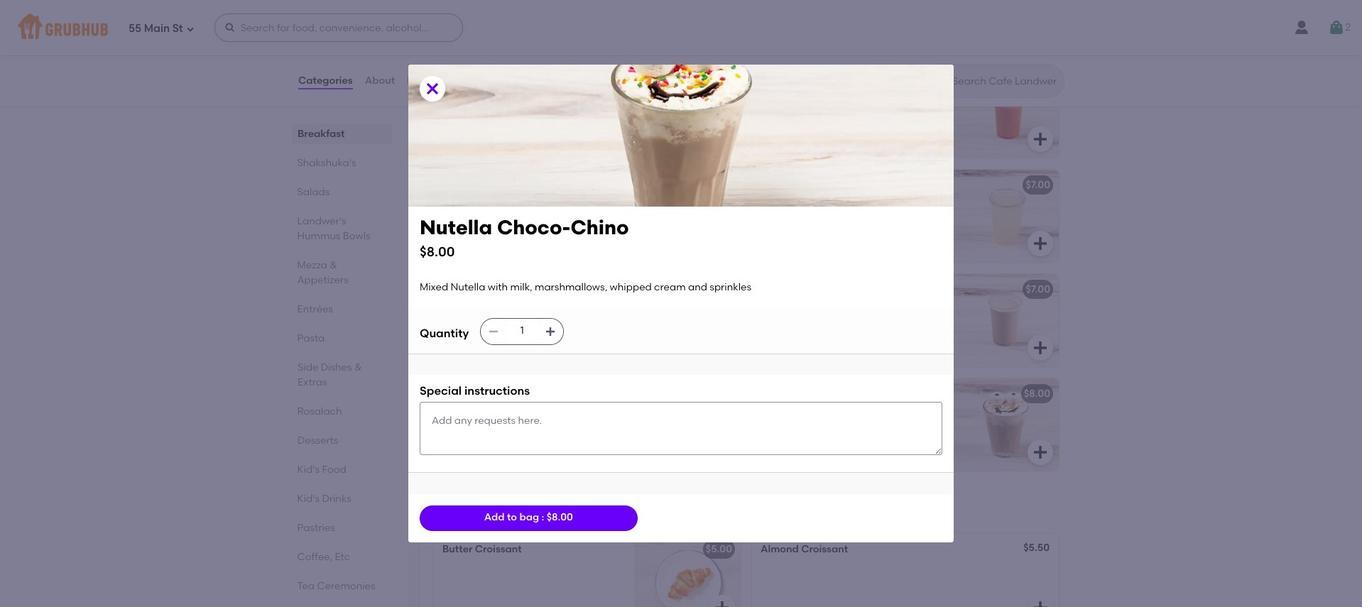 Task type: locate. For each thing, give the bounding box(es) containing it.
2 horizontal spatial cream
[[905, 408, 937, 420]]

pastries inside tab
[[298, 522, 336, 534]]

kid's milk image
[[634, 274, 741, 367]]

marshmallows, down choco-chino
[[785, 408, 858, 420]]

with up "input item quantity" 'number field' on the bottom left of the page
[[488, 281, 508, 294]]

side dishes & extras tab
[[298, 360, 386, 390]]

2 horizontal spatial and
[[761, 422, 780, 435]]

juice right carrot
[[821, 75, 848, 87]]

croissant for butter croissant
[[475, 543, 522, 556]]

shakshuka's tab
[[298, 156, 386, 170]]

categories button
[[298, 55, 354, 107]]

svg image
[[1329, 19, 1346, 36], [424, 81, 441, 98], [714, 131, 731, 148], [1032, 131, 1049, 148], [1032, 235, 1049, 252], [488, 326, 500, 337], [545, 326, 556, 337]]

salads tab
[[298, 185, 386, 200]]

main navigation navigation
[[0, 0, 1363, 55]]

choco- right special
[[481, 388, 517, 400]]

milk
[[468, 283, 488, 296]]

1 horizontal spatial drinks
[[472, 32, 519, 50]]

2 horizontal spatial whipped
[[860, 408, 903, 420]]

kid's milk
[[443, 283, 488, 296]]

1 vertical spatial cream
[[905, 408, 937, 420]]

drinks up kid's orange juice
[[472, 32, 519, 50]]

juice for kid's apple juice
[[500, 179, 527, 191]]

juice right apple
[[500, 179, 527, 191]]

1 horizontal spatial chino
[[571, 215, 629, 240]]

2 horizontal spatial chino
[[797, 388, 826, 400]]

1 vertical spatial whipped
[[860, 408, 903, 420]]

0 vertical spatial with
[[488, 281, 508, 294]]

choco- inside 'nutella choco-chino $8.00'
[[497, 215, 571, 240]]

mixed left milk on the left of the page
[[420, 281, 448, 294]]

breakfast tab
[[298, 126, 386, 141]]

with
[[761, 408, 783, 420]]

kid's orange juice
[[443, 75, 535, 87]]

0 horizontal spatial whipped
[[518, 422, 560, 435]]

2 horizontal spatial sprinkles
[[782, 422, 824, 435]]

0 horizontal spatial &
[[330, 259, 338, 271]]

0 horizontal spatial chino
[[517, 388, 546, 400]]

nutella choco-chino image
[[634, 379, 741, 471]]

marshmallows,
[[535, 281, 608, 294], [785, 408, 858, 420], [443, 422, 515, 435]]

svg image
[[224, 22, 236, 33], [186, 25, 194, 33], [714, 340, 731, 357], [1032, 340, 1049, 357], [714, 444, 731, 461], [1032, 444, 1049, 461], [714, 600, 731, 607], [1032, 600, 1049, 607]]

drinks down food
[[322, 493, 352, 505]]

marshmallows, down nutella choco-chino
[[443, 422, 515, 435]]

0 horizontal spatial marshmallows,
[[443, 422, 515, 435]]

kid's food
[[298, 464, 347, 476]]

1 croissant from the left
[[475, 543, 522, 556]]

1 horizontal spatial pastries
[[431, 501, 492, 519]]

1 vertical spatial sprinkles
[[782, 422, 824, 435]]

milk, down nutella choco-chino
[[533, 408, 555, 420]]

& inside side dishes & extras
[[354, 362, 362, 374]]

choco- down kid's apple juice
[[497, 215, 571, 240]]

side
[[298, 362, 319, 374]]

whipped
[[610, 281, 652, 294], [860, 408, 903, 420], [518, 422, 560, 435]]

choco-
[[497, 215, 571, 240], [481, 388, 517, 400], [761, 388, 797, 400]]

pastries up coffee,
[[298, 522, 336, 534]]

coffee, etc
[[298, 551, 351, 563]]

kid's apple juice
[[443, 179, 527, 191]]

0 vertical spatial mixed
[[420, 281, 448, 294]]

rosalach tab
[[298, 404, 386, 419]]

kid's drinks up orange
[[431, 32, 519, 50]]

0 vertical spatial drinks
[[472, 32, 519, 50]]

nutella down nutella choco-chino
[[473, 408, 508, 420]]

0 horizontal spatial pastries
[[298, 522, 336, 534]]

0 horizontal spatial drinks
[[322, 493, 352, 505]]

desserts
[[298, 435, 338, 447]]

1 horizontal spatial kid's drinks
[[431, 32, 519, 50]]

juice
[[508, 75, 535, 87], [821, 75, 848, 87], [500, 179, 527, 191]]

2 croissant from the left
[[801, 543, 848, 556]]

juice right orange
[[508, 75, 535, 87]]

butter croissant
[[443, 543, 522, 556]]

croissant
[[475, 543, 522, 556], [801, 543, 848, 556]]

special
[[420, 384, 462, 397]]

croissant right almond
[[801, 543, 848, 556]]

nutella
[[420, 215, 492, 240], [451, 281, 485, 294], [443, 388, 478, 400], [473, 408, 508, 420]]

1 horizontal spatial cream
[[654, 281, 686, 294]]

pastries up butter
[[431, 501, 492, 519]]

0 vertical spatial pastries
[[431, 501, 492, 519]]

& up appetizers at the left of the page
[[330, 259, 338, 271]]

0 vertical spatial &
[[330, 259, 338, 271]]

drinks
[[472, 32, 519, 50], [322, 493, 352, 505]]

marshmallows, inside with marshmallows, whipped cream and sprinkles
[[785, 408, 858, 420]]

mixed
[[420, 281, 448, 294], [443, 408, 471, 420]]

sprinkles inside with marshmallows, whipped cream and sprinkles
[[782, 422, 824, 435]]

and inside with marshmallows, whipped cream and sprinkles
[[761, 422, 780, 435]]

dishes
[[321, 362, 352, 374]]

1 vertical spatial &
[[354, 362, 362, 374]]

kid's left orange
[[443, 75, 466, 87]]

add to bag : $8.00
[[484, 512, 573, 524]]

side dishes & extras
[[298, 362, 362, 389]]

entrées tab
[[298, 302, 386, 317]]

0 vertical spatial marshmallows,
[[535, 281, 608, 294]]

Search Cafe Landwer search field
[[951, 75, 1060, 88]]

entrées
[[298, 303, 333, 315]]

chino for nutella choco-chino
[[517, 388, 546, 400]]

kid's carrot juice
[[761, 75, 848, 87]]

sprinkles
[[710, 281, 752, 294], [782, 422, 824, 435], [443, 437, 484, 449]]

0 vertical spatial sprinkles
[[710, 281, 752, 294]]

chino inside 'nutella choco-chino $8.00'
[[571, 215, 629, 240]]

juice for kid's carrot juice
[[821, 75, 848, 87]]

mezza & appetizers
[[298, 259, 349, 286]]

0 horizontal spatial sprinkles
[[443, 437, 484, 449]]

kid's left carrot
[[761, 75, 784, 87]]

about button
[[364, 55, 396, 107]]

and
[[688, 281, 707, 294], [596, 422, 615, 435], [761, 422, 780, 435]]

rosalach
[[298, 406, 342, 418]]

pasta
[[298, 332, 325, 345]]

about
[[365, 74, 395, 87]]

1 horizontal spatial milk,
[[533, 408, 555, 420]]

&
[[330, 259, 338, 271], [354, 362, 362, 374]]

kid's
[[431, 32, 468, 50], [443, 75, 466, 87], [761, 75, 784, 87], [443, 179, 466, 191], [761, 179, 784, 191], [443, 283, 466, 296], [298, 464, 320, 476], [298, 493, 320, 505]]

1 horizontal spatial &
[[354, 362, 362, 374]]

mixed down special
[[443, 408, 471, 420]]

with marshmallows, whipped cream and sprinkles
[[761, 408, 937, 435]]

55 main st
[[129, 22, 183, 35]]

55
[[129, 22, 141, 35]]

nutella inside 'nutella choco-chino $8.00'
[[420, 215, 492, 240]]

2 vertical spatial marshmallows,
[[443, 422, 515, 435]]

0 horizontal spatial kid's drinks
[[298, 493, 352, 505]]

nutella down apple
[[420, 215, 492, 240]]

$8.00
[[706, 75, 732, 87], [1024, 75, 1051, 87], [706, 179, 732, 191], [420, 244, 455, 260], [706, 388, 732, 400], [1024, 388, 1051, 400], [547, 512, 573, 524]]

search icon image
[[930, 72, 947, 90]]

chino
[[571, 215, 629, 240], [517, 388, 546, 400], [797, 388, 826, 400]]

$7.00 inside button
[[1026, 283, 1051, 296]]

$7.00 for kid's chocolate milk image
[[1026, 283, 1051, 296]]

mixed nutella with milk, marshmallows, whipped cream and sprinkles
[[420, 281, 752, 294], [443, 408, 615, 449]]

0 horizontal spatial croissant
[[475, 543, 522, 556]]

1 vertical spatial marshmallows,
[[785, 408, 858, 420]]

extras
[[298, 377, 327, 389]]

categories
[[298, 74, 353, 87]]

0 vertical spatial kid's drinks
[[431, 32, 519, 50]]

$7.00
[[1026, 179, 1051, 191], [708, 283, 732, 296], [1026, 283, 1051, 296]]

1 horizontal spatial with
[[511, 408, 531, 420]]

1 vertical spatial kid's drinks
[[298, 493, 352, 505]]

choco- for nutella choco-chino
[[481, 388, 517, 400]]

:
[[542, 512, 544, 524]]

croissant down the add
[[475, 543, 522, 556]]

0 vertical spatial milk,
[[510, 281, 533, 294]]

$8.00 inside 'nutella choco-chino $8.00'
[[420, 244, 455, 260]]

kid's orange juice image
[[634, 65, 741, 158]]

breakfast
[[298, 128, 345, 140]]

& right dishes
[[354, 362, 362, 374]]

0 vertical spatial whipped
[[610, 281, 652, 294]]

orange
[[468, 75, 506, 87]]

st
[[172, 22, 183, 35]]

pasta tab
[[298, 331, 386, 346]]

cream
[[654, 281, 686, 294], [905, 408, 937, 420], [562, 422, 594, 435]]

chino for nutella choco-chino $8.00
[[571, 215, 629, 240]]

Input item quantity number field
[[507, 319, 538, 344]]

2 vertical spatial whipped
[[518, 422, 560, 435]]

$8.00 for kid's orange juice
[[706, 75, 732, 87]]

milk,
[[510, 281, 533, 294], [533, 408, 555, 420]]

1 vertical spatial drinks
[[322, 493, 352, 505]]

special instructions
[[420, 384, 530, 397]]

kid's down kid's food
[[298, 493, 320, 505]]

reviews button
[[406, 55, 447, 107]]

pastries
[[431, 501, 492, 519], [298, 522, 336, 534]]

kid's drinks
[[431, 32, 519, 50], [298, 493, 352, 505]]

1 horizontal spatial sprinkles
[[710, 281, 752, 294]]

1 vertical spatial pastries
[[298, 522, 336, 534]]

kid's drinks down kid's food
[[298, 493, 352, 505]]

1 horizontal spatial croissant
[[801, 543, 848, 556]]

milk, right milk on the left of the page
[[510, 281, 533, 294]]

$8.00 for choco-chino
[[1024, 388, 1051, 400]]

kid's left milk on the left of the page
[[443, 283, 466, 296]]

0 vertical spatial cream
[[654, 281, 686, 294]]

2 vertical spatial sprinkles
[[443, 437, 484, 449]]

nutella down quantity
[[443, 388, 478, 400]]

marshmallows, up "input item quantity" 'number field' on the bottom left of the page
[[535, 281, 608, 294]]

1 horizontal spatial marshmallows,
[[535, 281, 608, 294]]

instructions
[[465, 384, 530, 397]]

with
[[488, 281, 508, 294], [511, 408, 531, 420]]

nutella choco-chino
[[443, 388, 546, 400]]

2 vertical spatial cream
[[562, 422, 594, 435]]

2 horizontal spatial marshmallows,
[[785, 408, 858, 420]]

with down the instructions
[[511, 408, 531, 420]]



Task type: vqa. For each thing, say whether or not it's contained in the screenshot.
(12 to the left
no



Task type: describe. For each thing, give the bounding box(es) containing it.
quantity
[[420, 327, 469, 340]]

landwer's hummus bowls
[[298, 215, 371, 242]]

& inside mezza & appetizers
[[330, 259, 338, 271]]

mezza & appetizers tab
[[298, 258, 386, 288]]

$8.00 for nutella choco-chino
[[706, 388, 732, 400]]

appetizers
[[298, 274, 349, 286]]

carrot
[[787, 75, 819, 87]]

nutella up quantity
[[451, 281, 485, 294]]

0 horizontal spatial milk,
[[510, 281, 533, 294]]

1 horizontal spatial and
[[688, 281, 707, 294]]

1 vertical spatial milk,
[[533, 408, 555, 420]]

kid's up the reviews
[[431, 32, 468, 50]]

$8.00 for kid's apple juice
[[706, 179, 732, 191]]

lemonade
[[787, 179, 839, 191]]

kid's left food
[[298, 464, 320, 476]]

etc
[[335, 551, 351, 563]]

choco-chino
[[761, 388, 826, 400]]

desserts tab
[[298, 433, 386, 448]]

$7.00 for kid's milk image
[[708, 283, 732, 296]]

mezza
[[298, 259, 328, 271]]

kid's lemonade image
[[953, 170, 1059, 262]]

hummus
[[298, 230, 341, 242]]

$7.00 button
[[752, 274, 1059, 367]]

reviews
[[407, 74, 447, 87]]

whipped inside with marshmallows, whipped cream and sprinkles
[[860, 408, 903, 420]]

kid's left lemonade
[[761, 179, 784, 191]]

almond
[[761, 543, 799, 556]]

coffee,
[[298, 551, 333, 563]]

choco- up with
[[761, 388, 797, 400]]

2 button
[[1329, 15, 1351, 40]]

main
[[144, 22, 170, 35]]

butter
[[443, 543, 473, 556]]

kid's food tab
[[298, 462, 386, 477]]

bag
[[520, 512, 539, 524]]

$5.00
[[706, 543, 732, 556]]

0 vertical spatial mixed nutella with milk, marshmallows, whipped cream and sprinkles
[[420, 281, 752, 294]]

svg image inside 2 button
[[1329, 19, 1346, 36]]

kid's lemonade
[[761, 179, 839, 191]]

croissant for almond croissant
[[801, 543, 848, 556]]

0 horizontal spatial cream
[[562, 422, 594, 435]]

almond croissant
[[761, 543, 848, 556]]

kid's drinks tab
[[298, 492, 386, 507]]

salads
[[298, 186, 330, 198]]

$7.00 for kid's lemonade image
[[1026, 179, 1051, 191]]

$5.50
[[1024, 542, 1050, 554]]

shakshuka's
[[298, 157, 357, 169]]

nutella choco-chino $8.00
[[420, 215, 629, 260]]

cream inside with marshmallows, whipped cream and sprinkles
[[905, 408, 937, 420]]

1 vertical spatial mixed
[[443, 408, 471, 420]]

0 horizontal spatial and
[[596, 422, 615, 435]]

apple
[[468, 179, 498, 191]]

kid's carrot juice image
[[953, 65, 1059, 158]]

1 vertical spatial mixed nutella with milk, marshmallows, whipped cream and sprinkles
[[443, 408, 615, 449]]

1 horizontal spatial whipped
[[610, 281, 652, 294]]

kid's chocolate milk image
[[953, 274, 1059, 367]]

juice for kid's orange juice
[[508, 75, 535, 87]]

ceremonies
[[317, 580, 376, 592]]

landwer's hummus bowls tab
[[298, 214, 386, 244]]

landwer's
[[298, 215, 347, 227]]

butter croissant image
[[634, 534, 741, 607]]

kid's left apple
[[443, 179, 466, 191]]

1 vertical spatial with
[[511, 408, 531, 420]]

$8.00 for kid's carrot juice
[[1024, 75, 1051, 87]]

choco chino image
[[953, 379, 1059, 471]]

0 horizontal spatial with
[[488, 281, 508, 294]]

to
[[507, 512, 517, 524]]

coffee, etc tab
[[298, 550, 386, 565]]

2
[[1346, 21, 1351, 33]]

tea ceremonies
[[298, 580, 376, 592]]

kid's drinks inside tab
[[298, 493, 352, 505]]

pastries tab
[[298, 521, 386, 536]]

bowls
[[343, 230, 371, 242]]

Special instructions text field
[[420, 402, 943, 455]]

kid's apple juice image
[[634, 170, 741, 262]]

choco- for nutella choco-chino $8.00
[[497, 215, 571, 240]]

food
[[322, 464, 347, 476]]

tea ceremonies tab
[[298, 579, 386, 594]]

add
[[484, 512, 505, 524]]

drinks inside tab
[[322, 493, 352, 505]]

tea
[[298, 580, 315, 592]]



